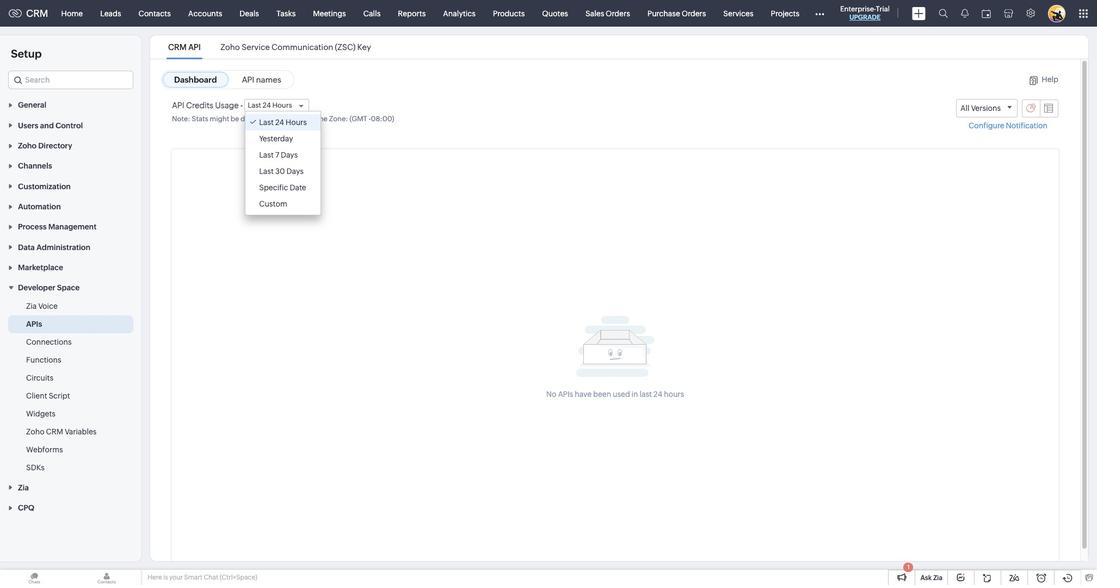 Task type: describe. For each thing, give the bounding box(es) containing it.
usage
[[215, 101, 239, 110]]

crm for crm api
[[168, 42, 187, 52]]

products link
[[484, 0, 534, 26]]

zia for zia voice
[[26, 302, 37, 311]]

crm api
[[168, 42, 201, 52]]

2 horizontal spatial 24
[[654, 390, 663, 399]]

setup
[[11, 47, 42, 60]]

projects link
[[762, 0, 808, 26]]

dashboard link
[[163, 72, 228, 88]]

users
[[18, 121, 38, 130]]

management
[[48, 223, 97, 232]]

hours for last 24 hours
[[286, 118, 307, 127]]

quotes
[[542, 9, 568, 18]]

search element
[[932, 0, 955, 27]]

control
[[56, 121, 83, 130]]

customization
[[18, 182, 71, 191]]

cpq button
[[0, 498, 142, 518]]

deals link
[[231, 0, 268, 26]]

api names
[[242, 75, 281, 84]]

zia for zia
[[18, 484, 29, 492]]

zoho for zoho directory
[[18, 142, 37, 150]]

services link
[[715, 0, 762, 26]]

api for api credits usage -
[[172, 101, 184, 110]]

services
[[724, 9, 754, 18]]

30
[[275, 167, 285, 176]]

api names link
[[231, 72, 293, 88]]

chat
[[204, 574, 218, 582]]

space
[[57, 284, 80, 293]]

versions
[[971, 104, 1001, 113]]

zia voice
[[26, 302, 58, 311]]

data administration
[[18, 243, 90, 252]]

orders for sales orders
[[606, 9, 630, 18]]

client
[[26, 392, 47, 401]]

crm inside zoho crm variables link
[[46, 428, 63, 437]]

analytics
[[443, 9, 476, 18]]

customization button
[[0, 176, 142, 196]]

users and control
[[18, 121, 83, 130]]

connections
[[26, 338, 72, 347]]

last 7 days
[[259, 151, 298, 159]]

zoho for zoho crm variables
[[26, 428, 44, 437]]

purchase orders
[[648, 9, 706, 18]]

automation
[[18, 203, 61, 211]]

last left "7"
[[259, 151, 274, 159]]

your
[[169, 574, 183, 582]]

analytics link
[[435, 0, 484, 26]]

cpq
[[18, 504, 34, 513]]

deals
[[240, 9, 259, 18]]

All Versions field
[[956, 99, 1018, 118]]

24 for api credits usage -
[[263, 101, 271, 109]]

users and control button
[[0, 115, 142, 135]]

leads
[[100, 9, 121, 18]]

smart
[[184, 574, 202, 582]]

voice
[[38, 302, 58, 311]]

accounts
[[188, 9, 222, 18]]

contacts image
[[72, 570, 141, 586]]

zoho directory
[[18, 142, 72, 150]]

functions link
[[26, 355, 61, 366]]

have
[[575, 390, 592, 399]]

sales
[[586, 9, 604, 18]]

last left 15
[[259, 118, 274, 127]]

chats image
[[0, 570, 69, 586]]

zia button
[[0, 478, 142, 498]]

calendar image
[[982, 9, 991, 18]]

time
[[311, 115, 328, 123]]

channels button
[[0, 156, 142, 176]]

contacts
[[139, 9, 171, 18]]

process
[[18, 223, 47, 232]]

1 horizontal spatial apis
[[558, 390, 573, 399]]

delayed
[[241, 115, 267, 123]]

(ctrl+space)
[[220, 574, 257, 582]]

tasks link
[[268, 0, 304, 26]]

data
[[18, 243, 35, 252]]

data administration button
[[0, 237, 142, 257]]

notification
[[1006, 121, 1048, 130]]

apis inside developer space region
[[26, 320, 42, 329]]

specific date link
[[259, 183, 306, 192]]

enterprise-
[[840, 5, 876, 13]]

configure notification
[[969, 121, 1048, 130]]

marketplace button
[[0, 257, 142, 278]]

1
[[907, 564, 910, 571]]

sales orders
[[586, 9, 630, 18]]

profile image
[[1048, 5, 1066, 22]]

- for (gmt
[[369, 115, 371, 123]]

upgrade
[[850, 14, 881, 21]]

2 vertical spatial zia
[[933, 575, 943, 582]]

last left 30 at the left of page
[[259, 167, 274, 176]]

note: stats might be delayed by 15 mins
[[172, 115, 302, 123]]

days for last 30 days
[[287, 167, 304, 176]]

reports
[[398, 9, 426, 18]]

tasks
[[276, 9, 296, 18]]

signals element
[[955, 0, 975, 27]]

zoho crm variables link
[[26, 427, 97, 438]]

create menu image
[[912, 7, 926, 20]]

projects
[[771, 9, 800, 18]]

signals image
[[961, 9, 969, 18]]



Task type: vqa. For each thing, say whether or not it's contained in the screenshot.
Previous Record image
no



Task type: locate. For each thing, give the bounding box(es) containing it.
date
[[290, 183, 306, 192]]

crm up dashboard
[[168, 42, 187, 52]]

2 vertical spatial api
[[172, 101, 184, 110]]

zoho inside dropdown button
[[18, 142, 37, 150]]

last up delayed
[[248, 101, 261, 109]]

zia inside "dropdown button"
[[18, 484, 29, 492]]

service
[[242, 42, 270, 52]]

days
[[281, 151, 298, 159], [287, 167, 304, 176]]

general button
[[0, 95, 142, 115]]

zoho inside developer space region
[[26, 428, 44, 437]]

list
[[158, 35, 381, 59]]

developer
[[18, 284, 55, 293]]

(zsc)
[[335, 42, 356, 52]]

hours
[[272, 101, 292, 109], [286, 118, 307, 127]]

1 vertical spatial apis
[[558, 390, 573, 399]]

zoho crm variables
[[26, 428, 97, 437]]

developer space
[[18, 284, 80, 293]]

0 horizontal spatial -
[[240, 101, 243, 110]]

quotes link
[[534, 0, 577, 26]]

1 vertical spatial 24
[[275, 118, 284, 127]]

last 24 hours for api credits usage -
[[248, 101, 292, 109]]

zoho left service at the left
[[220, 42, 240, 52]]

crm api link
[[167, 42, 202, 52]]

crm link
[[9, 8, 48, 19]]

2 horizontal spatial api
[[242, 75, 254, 84]]

crm inside list
[[168, 42, 187, 52]]

24 up by
[[263, 101, 271, 109]]

crm up webforms link
[[46, 428, 63, 437]]

and
[[40, 121, 54, 130]]

zoho service communication (zsc) key link
[[219, 42, 373, 52]]

process management
[[18, 223, 97, 232]]

1 horizontal spatial -
[[369, 115, 371, 123]]

functions
[[26, 356, 61, 365]]

crm
[[26, 8, 48, 19], [168, 42, 187, 52], [46, 428, 63, 437]]

ask
[[921, 575, 932, 582]]

channels
[[18, 162, 52, 171]]

0 horizontal spatial orders
[[606, 9, 630, 18]]

credits
[[186, 101, 213, 110]]

variables
[[65, 428, 97, 437]]

zia inside developer space region
[[26, 302, 37, 311]]

widgets
[[26, 410, 55, 419]]

developer space region
[[0, 298, 142, 478]]

is
[[163, 574, 168, 582]]

meetings
[[313, 9, 346, 18]]

1 orders from the left
[[606, 9, 630, 18]]

orders for purchase orders
[[682, 9, 706, 18]]

last
[[248, 101, 261, 109], [259, 118, 274, 127], [259, 151, 274, 159], [259, 167, 274, 176]]

zia up cpq
[[18, 484, 29, 492]]

- for usage
[[240, 101, 243, 110]]

0 vertical spatial last 24 hours
[[248, 101, 292, 109]]

15
[[278, 115, 285, 123]]

1 vertical spatial zoho
[[18, 142, 37, 150]]

webforms link
[[26, 445, 63, 456]]

last 24 hours for last 24 hours
[[259, 118, 307, 127]]

api up the dashboard link
[[188, 42, 201, 52]]

sdks link
[[26, 463, 45, 474]]

home
[[61, 9, 83, 18]]

list containing crm api
[[158, 35, 381, 59]]

0 vertical spatial zoho
[[220, 42, 240, 52]]

products
[[493, 9, 525, 18]]

Search text field
[[9, 71, 133, 89]]

no
[[546, 390, 557, 399]]

sdks
[[26, 464, 45, 473]]

sales orders link
[[577, 0, 639, 26]]

days right "7"
[[281, 151, 298, 159]]

1 horizontal spatial orders
[[682, 9, 706, 18]]

api up note:
[[172, 101, 184, 110]]

client script link
[[26, 391, 70, 402]]

0 horizontal spatial apis
[[26, 320, 42, 329]]

24 left mins
[[275, 118, 284, 127]]

1 vertical spatial zia
[[18, 484, 29, 492]]

2 vertical spatial crm
[[46, 428, 63, 437]]

crm left the home link
[[26, 8, 48, 19]]

last 24 hours up by
[[248, 101, 292, 109]]

widgets link
[[26, 409, 55, 420]]

communication
[[272, 42, 333, 52]]

names
[[256, 75, 281, 84]]

meetings link
[[304, 0, 355, 26]]

1 vertical spatial api
[[242, 75, 254, 84]]

apis
[[26, 320, 42, 329], [558, 390, 573, 399]]

0 vertical spatial hours
[[272, 101, 292, 109]]

hours for api credits usage -
[[272, 101, 292, 109]]

hours up 15
[[272, 101, 292, 109]]

purchase orders link
[[639, 0, 715, 26]]

by
[[268, 115, 276, 123]]

dashboard
[[174, 75, 217, 84]]

orders right 'sales'
[[606, 9, 630, 18]]

process management button
[[0, 217, 142, 237]]

orders right the purchase
[[682, 9, 706, 18]]

general
[[18, 101, 46, 110]]

0 vertical spatial apis
[[26, 320, 42, 329]]

days for last 7 days
[[281, 151, 298, 159]]

mins
[[286, 115, 302, 123]]

api left names
[[242, 75, 254, 84]]

days right 30 at the left of page
[[287, 167, 304, 176]]

24 for last 24 hours
[[275, 118, 284, 127]]

configure
[[969, 121, 1005, 130]]

08:00)
[[371, 115, 394, 123]]

home link
[[53, 0, 92, 26]]

2 vertical spatial zoho
[[26, 428, 44, 437]]

last 30 days
[[259, 167, 304, 176]]

0 vertical spatial crm
[[26, 8, 48, 19]]

connections link
[[26, 337, 72, 348]]

(gmt
[[350, 115, 367, 123]]

script
[[49, 392, 70, 401]]

0 horizontal spatial 24
[[263, 101, 271, 109]]

zoho inside list
[[220, 42, 240, 52]]

search image
[[939, 9, 948, 18]]

calls link
[[355, 0, 389, 26]]

Other Modules field
[[808, 5, 832, 22]]

0 vertical spatial -
[[240, 101, 243, 110]]

all
[[961, 104, 970, 113]]

0 vertical spatial days
[[281, 151, 298, 159]]

apis right no
[[558, 390, 573, 399]]

marketplace
[[18, 263, 63, 272]]

api inside list
[[188, 42, 201, 52]]

here
[[148, 574, 162, 582]]

directory
[[38, 142, 72, 150]]

custom
[[259, 200, 287, 208]]

apis down zia voice at bottom left
[[26, 320, 42, 329]]

zoho down widgets link
[[26, 428, 44, 437]]

1 horizontal spatial api
[[188, 42, 201, 52]]

1 vertical spatial hours
[[286, 118, 307, 127]]

api
[[188, 42, 201, 52], [242, 75, 254, 84], [172, 101, 184, 110]]

stats
[[192, 115, 208, 123]]

zia right ask
[[933, 575, 943, 582]]

accounts link
[[180, 0, 231, 26]]

0 vertical spatial api
[[188, 42, 201, 52]]

zone:
[[329, 115, 348, 123]]

1 horizontal spatial 24
[[275, 118, 284, 127]]

0 vertical spatial zia
[[26, 302, 37, 311]]

webforms
[[26, 446, 63, 455]]

-
[[240, 101, 243, 110], [369, 115, 371, 123]]

hours right 15
[[286, 118, 307, 127]]

api for api names
[[242, 75, 254, 84]]

zoho for zoho service communication (zsc) key
[[220, 42, 240, 52]]

zia left voice in the left of the page
[[26, 302, 37, 311]]

1 vertical spatial last 24 hours
[[259, 118, 307, 127]]

1 vertical spatial days
[[287, 167, 304, 176]]

zoho down the users
[[18, 142, 37, 150]]

calls
[[363, 9, 381, 18]]

- right "(gmt" at the left of page
[[369, 115, 371, 123]]

create menu element
[[906, 0, 932, 26]]

0 vertical spatial 24
[[263, 101, 271, 109]]

- up note: stats might be delayed by 15 mins
[[240, 101, 243, 110]]

24 right 'last' on the bottom right of page
[[654, 390, 663, 399]]

be
[[231, 115, 239, 123]]

last
[[640, 390, 652, 399]]

crm for crm
[[26, 8, 48, 19]]

trial
[[876, 5, 890, 13]]

2 vertical spatial 24
[[654, 390, 663, 399]]

None field
[[8, 71, 133, 89]]

1 vertical spatial -
[[369, 115, 371, 123]]

0 horizontal spatial api
[[172, 101, 184, 110]]

been
[[593, 390, 611, 399]]

note:
[[172, 115, 190, 123]]

zoho
[[220, 42, 240, 52], [18, 142, 37, 150], [26, 428, 44, 437]]

profile element
[[1042, 0, 1072, 26]]

1 vertical spatial crm
[[168, 42, 187, 52]]

2 orders from the left
[[682, 9, 706, 18]]

purchase
[[648, 9, 680, 18]]

circuits
[[26, 374, 53, 383]]

client script
[[26, 392, 70, 401]]

last 24 hours up yesterday
[[259, 118, 307, 127]]

enterprise-trial upgrade
[[840, 5, 890, 21]]



